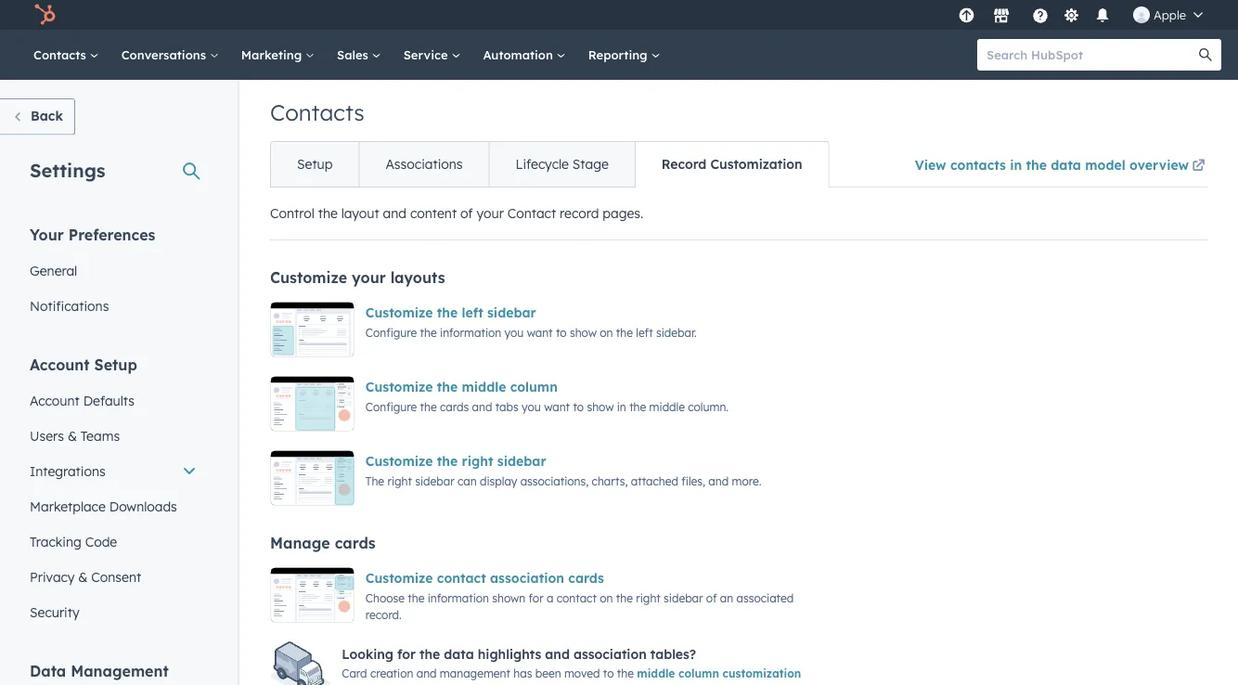Task type: locate. For each thing, give the bounding box(es) containing it.
association up shown
[[490, 570, 565, 586]]

customize up the
[[366, 453, 433, 469]]

contacts up setup link
[[270, 98, 365, 126]]

and inside the customize the middle column configure the cards and tabs you want to show in the middle column.
[[472, 400, 493, 414]]

customize the middle column configure the cards and tabs you want to show in the middle column.
[[366, 379, 729, 414]]

security link
[[19, 595, 208, 630]]

2 horizontal spatial to
[[603, 667, 614, 681]]

information inside customize the left sidebar configure the information you want to show on the left sidebar.
[[440, 325, 502, 339]]

0 horizontal spatial setup
[[94, 355, 137, 374]]

1 vertical spatial of
[[707, 591, 717, 605]]

users & teams link
[[19, 418, 208, 454]]

right right the
[[388, 474, 412, 488]]

want
[[527, 325, 553, 339], [544, 400, 570, 414]]

for
[[529, 591, 544, 605], [398, 646, 416, 662]]

your preferences
[[30, 225, 155, 244]]

configure inside customize the left sidebar configure the information you want to show on the left sidebar.
[[366, 325, 417, 339]]

& right users
[[68, 428, 77, 444]]

notifications button
[[1087, 0, 1119, 30]]

associations link
[[359, 142, 489, 187]]

customize the left sidebar configure the information you want to show on the left sidebar.
[[366, 305, 697, 339]]

sidebar up customize the middle column button
[[488, 305, 537, 321]]

0 horizontal spatial contacts
[[33, 47, 90, 62]]

right up tables?
[[636, 591, 661, 605]]

contact
[[508, 205, 556, 221]]

2 configure from the top
[[366, 400, 417, 414]]

and left tabs
[[472, 400, 493, 414]]

data inside looking for the data highlights and association tables? card creation and management has been moved to the middle column customization
[[444, 646, 474, 662]]

information down customize the left sidebar button on the left of page
[[440, 325, 502, 339]]

upgrade link
[[956, 5, 979, 25]]

1 vertical spatial want
[[544, 400, 570, 414]]

sales
[[337, 47, 372, 62]]

& for users
[[68, 428, 77, 444]]

0 vertical spatial show
[[570, 325, 597, 339]]

0 horizontal spatial column
[[510, 379, 558, 395]]

1 vertical spatial configure
[[366, 400, 417, 414]]

2 vertical spatial middle
[[637, 667, 675, 681]]

search button
[[1191, 39, 1222, 71]]

you right tabs
[[522, 400, 541, 414]]

1 vertical spatial contact
[[557, 591, 597, 605]]

0 horizontal spatial data
[[444, 646, 474, 662]]

in up "charts,"
[[617, 400, 627, 414]]

1 horizontal spatial to
[[573, 400, 584, 414]]

customize up 'choose'
[[366, 570, 433, 586]]

configure down layouts at the top
[[366, 325, 417, 339]]

want inside customize the left sidebar configure the information you want to show on the left sidebar.
[[527, 325, 553, 339]]

to
[[556, 325, 567, 339], [573, 400, 584, 414], [603, 667, 614, 681]]

1 account from the top
[[30, 355, 90, 374]]

1 vertical spatial to
[[573, 400, 584, 414]]

1 horizontal spatial contact
[[557, 591, 597, 605]]

and inside customize the right sidebar the right sidebar can display associations, charts, attached files, and more.
[[709, 474, 729, 488]]

automation
[[483, 47, 557, 62]]

Search HubSpot search field
[[978, 39, 1205, 71]]

configure
[[366, 325, 417, 339], [366, 400, 417, 414]]

0 horizontal spatial to
[[556, 325, 567, 339]]

sidebar
[[488, 305, 537, 321], [498, 453, 547, 469], [415, 474, 455, 488], [664, 591, 703, 605]]

0 vertical spatial association
[[490, 570, 565, 586]]

association
[[490, 570, 565, 586], [574, 646, 647, 662]]

1 vertical spatial your
[[352, 268, 386, 287]]

2 on from the top
[[600, 591, 613, 605]]

column inside the customize the middle column configure the cards and tabs you want to show in the middle column.
[[510, 379, 558, 395]]

1 horizontal spatial cards
[[440, 400, 469, 414]]

0 horizontal spatial right
[[388, 474, 412, 488]]

settings link
[[1060, 5, 1084, 25]]

middle left column.
[[650, 400, 685, 414]]

0 horizontal spatial in
[[617, 400, 627, 414]]

2 vertical spatial right
[[636, 591, 661, 605]]

privacy
[[30, 569, 75, 585]]

on right a
[[600, 591, 613, 605]]

0 vertical spatial in
[[1011, 156, 1023, 173]]

you inside customize the left sidebar configure the information you want to show on the left sidebar.
[[505, 325, 524, 339]]

setup inside account setup element
[[94, 355, 137, 374]]

integrations
[[30, 463, 106, 479]]

record.
[[366, 608, 402, 622]]

for left a
[[529, 591, 544, 605]]

privacy & consent link
[[19, 560, 208, 595]]

setup up control
[[297, 156, 333, 172]]

the inside customize the right sidebar the right sidebar can display associations, charts, attached files, and more.
[[437, 453, 458, 469]]

upgrade image
[[959, 8, 976, 25]]

on
[[600, 325, 613, 339], [600, 591, 613, 605]]

for up the creation
[[398, 646, 416, 662]]

on for customize your layouts
[[600, 325, 613, 339]]

right
[[462, 453, 494, 469], [388, 474, 412, 488], [636, 591, 661, 605]]

settings image
[[1064, 8, 1080, 25]]

middle up tabs
[[462, 379, 506, 395]]

customize
[[270, 268, 347, 287], [366, 305, 433, 321], [366, 379, 433, 395], [366, 453, 433, 469], [366, 570, 433, 586]]

2 horizontal spatial right
[[636, 591, 661, 605]]

1 vertical spatial information
[[428, 591, 489, 605]]

0 vertical spatial left
[[462, 305, 484, 321]]

cards inside the customize the middle column configure the cards and tabs you want to show in the middle column.
[[440, 400, 469, 414]]

to inside the customize the middle column configure the cards and tabs you want to show in the middle column.
[[573, 400, 584, 414]]

automation link
[[472, 30, 577, 80]]

cards down customize the middle column button
[[440, 400, 469, 414]]

0 vertical spatial cards
[[440, 400, 469, 414]]

0 horizontal spatial for
[[398, 646, 416, 662]]

customize inside the customize the middle column configure the cards and tabs you want to show in the middle column.
[[366, 379, 433, 395]]

account for account defaults
[[30, 392, 80, 409]]

1 vertical spatial account
[[30, 392, 80, 409]]

right up "can"
[[462, 453, 494, 469]]

middle down tables?
[[637, 667, 675, 681]]

and right files,
[[709, 474, 729, 488]]

defaults
[[83, 392, 135, 409]]

column.
[[688, 400, 729, 414]]

0 vertical spatial data
[[1051, 156, 1082, 173]]

2 vertical spatial cards
[[569, 570, 604, 586]]

configure down customize the middle column button
[[366, 400, 417, 414]]

manage
[[270, 534, 330, 553]]

tables?
[[651, 646, 697, 662]]

0 vertical spatial for
[[529, 591, 544, 605]]

customize inside customize the right sidebar the right sidebar can display associations, charts, attached files, and more.
[[366, 453, 433, 469]]

on inside customize contact association cards choose the information shown for a contact on the right sidebar of an associated record.
[[600, 591, 613, 605]]

left up customize the middle column button
[[462, 305, 484, 321]]

0 vertical spatial your
[[477, 205, 504, 221]]

cards right manage
[[335, 534, 376, 553]]

to inside customize the left sidebar configure the information you want to show on the left sidebar.
[[556, 325, 567, 339]]

1 horizontal spatial data
[[1051, 156, 1082, 173]]

account defaults link
[[19, 383, 208, 418]]

cards
[[440, 400, 469, 414], [335, 534, 376, 553], [569, 570, 604, 586]]

account
[[30, 355, 90, 374], [30, 392, 80, 409]]

customize inside customize contact association cards choose the information shown for a contact on the right sidebar of an associated record.
[[366, 570, 433, 586]]

1 horizontal spatial left
[[636, 325, 653, 339]]

0 vertical spatial account
[[30, 355, 90, 374]]

notifications
[[30, 298, 109, 314]]

of inside customize contact association cards choose the information shown for a contact on the right sidebar of an associated record.
[[707, 591, 717, 605]]

1 vertical spatial &
[[78, 569, 88, 585]]

1 horizontal spatial for
[[529, 591, 544, 605]]

1 horizontal spatial setup
[[297, 156, 333, 172]]

data
[[30, 662, 66, 680]]

on for manage cards
[[600, 591, 613, 605]]

customize down control
[[270, 268, 347, 287]]

setup up the account defaults link
[[94, 355, 137, 374]]

to up customize the right sidebar the right sidebar can display associations, charts, attached files, and more.
[[573, 400, 584, 414]]

control the layout and content of your contact record pages.
[[270, 205, 644, 221]]

account up account defaults
[[30, 355, 90, 374]]

left left sidebar.
[[636, 325, 653, 339]]

contacts down hubspot "link"
[[33, 47, 90, 62]]

layouts
[[391, 268, 445, 287]]

customize down customize the left sidebar button on the left of page
[[366, 379, 433, 395]]

configure inside the customize the middle column configure the cards and tabs you want to show in the middle column.
[[366, 400, 417, 414]]

marketing
[[241, 47, 306, 62]]

navigation
[[270, 141, 830, 188]]

1 horizontal spatial column
[[679, 667, 720, 681]]

customize your layouts
[[270, 268, 445, 287]]

your
[[477, 205, 504, 221], [352, 268, 386, 287]]

0 vertical spatial setup
[[297, 156, 333, 172]]

account up users
[[30, 392, 80, 409]]

to up the customize the middle column configure the cards and tabs you want to show in the middle column.
[[556, 325, 567, 339]]

to right moved in the left bottom of the page
[[603, 667, 614, 681]]

& right privacy
[[78, 569, 88, 585]]

account for account setup
[[30, 355, 90, 374]]

notifications image
[[1095, 8, 1112, 25]]

record customization link
[[635, 142, 829, 187]]

customize contact association cards button
[[366, 567, 604, 590]]

consent
[[91, 569, 141, 585]]

users
[[30, 428, 64, 444]]

sidebar left an
[[664, 591, 703, 605]]

1 vertical spatial you
[[522, 400, 541, 414]]

show up the customize the middle column configure the cards and tabs you want to show in the middle column.
[[570, 325, 597, 339]]

0 vertical spatial on
[[600, 325, 613, 339]]

0 vertical spatial of
[[461, 205, 473, 221]]

0 horizontal spatial of
[[461, 205, 473, 221]]

1 horizontal spatial right
[[462, 453, 494, 469]]

back link
[[0, 98, 75, 135]]

marketplace downloads link
[[19, 489, 208, 524]]

contact up highlights
[[437, 570, 486, 586]]

right inside customize contact association cards choose the information shown for a contact on the right sidebar of an associated record.
[[636, 591, 661, 605]]

and up been
[[545, 646, 570, 662]]

more.
[[732, 474, 762, 488]]

1 vertical spatial column
[[679, 667, 720, 681]]

of right the content
[[461, 205, 473, 221]]

1 vertical spatial for
[[398, 646, 416, 662]]

contact
[[437, 570, 486, 586], [557, 591, 597, 605]]

2 account from the top
[[30, 392, 80, 409]]

0 vertical spatial you
[[505, 325, 524, 339]]

1 vertical spatial association
[[574, 646, 647, 662]]

configure for customize the middle column
[[366, 400, 417, 414]]

view contacts in the data model overview link
[[915, 144, 1209, 187]]

data left model
[[1051, 156, 1082, 173]]

2 horizontal spatial cards
[[569, 570, 604, 586]]

information down customize contact association cards button
[[428, 591, 489, 605]]

the
[[1027, 156, 1047, 173], [318, 205, 338, 221], [437, 305, 458, 321], [420, 325, 437, 339], [616, 325, 633, 339], [437, 379, 458, 395], [420, 400, 437, 414], [630, 400, 647, 414], [437, 453, 458, 469], [408, 591, 425, 605], [616, 591, 633, 605], [420, 646, 440, 662], [617, 667, 634, 681]]

of left an
[[707, 591, 717, 605]]

1 horizontal spatial your
[[477, 205, 504, 221]]

associations,
[[521, 474, 589, 488]]

0 horizontal spatial left
[[462, 305, 484, 321]]

and
[[383, 205, 407, 221], [472, 400, 493, 414], [709, 474, 729, 488], [545, 646, 570, 662], [417, 667, 437, 681]]

want up the customize the middle column configure the cards and tabs you want to show in the middle column.
[[527, 325, 553, 339]]

service link
[[393, 30, 472, 80]]

1 horizontal spatial &
[[78, 569, 88, 585]]

navigation containing setup
[[270, 141, 830, 188]]

0 horizontal spatial &
[[68, 428, 77, 444]]

0 vertical spatial to
[[556, 325, 567, 339]]

code
[[85, 534, 117, 550]]

1 vertical spatial cards
[[335, 534, 376, 553]]

customize for customize your layouts
[[270, 268, 347, 287]]

customize for customize the right sidebar the right sidebar can display associations, charts, attached files, and more.
[[366, 453, 433, 469]]

sidebar up "display"
[[498, 453, 547, 469]]

information for manage cards
[[428, 591, 489, 605]]

middle inside looking for the data highlights and association tables? card creation and management has been moved to the middle column customization
[[637, 667, 675, 681]]

column down tables?
[[679, 667, 720, 681]]

1 vertical spatial on
[[600, 591, 613, 605]]

1 horizontal spatial association
[[574, 646, 647, 662]]

contacts
[[33, 47, 90, 62], [270, 98, 365, 126]]

0 horizontal spatial contact
[[437, 570, 486, 586]]

1 configure from the top
[[366, 325, 417, 339]]

0 vertical spatial want
[[527, 325, 553, 339]]

information
[[440, 325, 502, 339], [428, 591, 489, 605]]

1 horizontal spatial of
[[707, 591, 717, 605]]

sidebar down 'customize the right sidebar' 'button'
[[415, 474, 455, 488]]

contact right a
[[557, 591, 597, 605]]

account setup element
[[19, 354, 208, 630]]

0 vertical spatial contact
[[437, 570, 486, 586]]

teams
[[81, 428, 120, 444]]

link opens in a new window image
[[1193, 160, 1206, 173]]

data up management
[[444, 646, 474, 662]]

2 vertical spatial to
[[603, 667, 614, 681]]

account setup
[[30, 355, 137, 374]]

middle column customization button
[[637, 667, 802, 681]]

want right tabs
[[544, 400, 570, 414]]

contacts link
[[22, 30, 110, 80]]

and right layout
[[383, 205, 407, 221]]

on inside customize the left sidebar configure the information you want to show on the left sidebar.
[[600, 325, 613, 339]]

reporting
[[589, 47, 651, 62]]

1 vertical spatial left
[[636, 325, 653, 339]]

bob builder image
[[1134, 7, 1151, 23]]

information inside customize contact association cards choose the information shown for a contact on the right sidebar of an associated record.
[[428, 591, 489, 605]]

association up moved in the left bottom of the page
[[574, 646, 647, 662]]

on left sidebar.
[[600, 325, 613, 339]]

you down customize the left sidebar button on the left of page
[[505, 325, 524, 339]]

in right contacts at the top of the page
[[1011, 156, 1023, 173]]

customize for customize contact association cards choose the information shown for a contact on the right sidebar of an associated record.
[[366, 570, 433, 586]]

1 vertical spatial contacts
[[270, 98, 365, 126]]

0 horizontal spatial association
[[490, 570, 565, 586]]

manage cards
[[270, 534, 376, 553]]

customize down layouts at the top
[[366, 305, 433, 321]]

customize the right sidebar the right sidebar can display associations, charts, attached files, and more.
[[366, 453, 762, 488]]

column up tabs
[[510, 379, 558, 395]]

0 vertical spatial &
[[68, 428, 77, 444]]

1 on from the top
[[600, 325, 613, 339]]

1 vertical spatial data
[[444, 646, 474, 662]]

1 horizontal spatial in
[[1011, 156, 1023, 173]]

show inside the customize the middle column configure the cards and tabs you want to show in the middle column.
[[587, 400, 614, 414]]

you
[[505, 325, 524, 339], [522, 400, 541, 414]]

customize inside customize the left sidebar configure the information you want to show on the left sidebar.
[[366, 305, 433, 321]]

0 vertical spatial configure
[[366, 325, 417, 339]]

show up customize the right sidebar the right sidebar can display associations, charts, attached files, and more.
[[587, 400, 614, 414]]

your left layouts at the top
[[352, 268, 386, 287]]

overview
[[1130, 156, 1190, 173]]

0 vertical spatial information
[[440, 325, 502, 339]]

column inside looking for the data highlights and association tables? card creation and management has been moved to the middle column customization
[[679, 667, 720, 681]]

cards up looking for the data highlights and association tables? card creation and management has been moved to the middle column customization
[[569, 570, 604, 586]]

help button
[[1025, 0, 1057, 30]]

information for customize your layouts
[[440, 325, 502, 339]]

your left contact
[[477, 205, 504, 221]]

record customization
[[662, 156, 803, 172]]

1 vertical spatial show
[[587, 400, 614, 414]]

in
[[1011, 156, 1023, 173], [617, 400, 627, 414]]

1 vertical spatial setup
[[94, 355, 137, 374]]

for inside looking for the data highlights and association tables? card creation and management has been moved to the middle column customization
[[398, 646, 416, 662]]

setup link
[[271, 142, 359, 187]]

1 vertical spatial in
[[617, 400, 627, 414]]

0 vertical spatial column
[[510, 379, 558, 395]]

0 vertical spatial right
[[462, 453, 494, 469]]



Task type: describe. For each thing, give the bounding box(es) containing it.
an
[[720, 591, 734, 605]]

conversations
[[121, 47, 210, 62]]

sidebar inside customize the left sidebar configure the information you want to show on the left sidebar.
[[488, 305, 537, 321]]

& for privacy
[[78, 569, 88, 585]]

record
[[560, 205, 599, 221]]

0 vertical spatial middle
[[462, 379, 506, 395]]

the
[[366, 474, 385, 488]]

sales link
[[326, 30, 393, 80]]

lifecycle stage link
[[489, 142, 635, 187]]

choose
[[366, 591, 405, 605]]

control
[[270, 205, 315, 221]]

your
[[30, 225, 64, 244]]

customize for customize the middle column configure the cards and tabs you want to show in the middle column.
[[366, 379, 433, 395]]

apple
[[1154, 7, 1187, 22]]

display
[[480, 474, 518, 488]]

hubspot image
[[33, 4, 56, 26]]

customize the left sidebar button
[[366, 302, 537, 324]]

privacy & consent
[[30, 569, 141, 585]]

reporting link
[[577, 30, 672, 80]]

can
[[458, 474, 477, 488]]

tracking code
[[30, 534, 117, 550]]

marketing link
[[230, 30, 326, 80]]

sidebar inside customize contact association cards choose the information shown for a contact on the right sidebar of an associated record.
[[664, 591, 703, 605]]

management
[[71, 662, 169, 680]]

data management
[[30, 662, 169, 680]]

customization
[[723, 667, 802, 681]]

integrations button
[[19, 454, 208, 489]]

association inside looking for the data highlights and association tables? card creation and management has been moved to the middle column customization
[[574, 646, 647, 662]]

back
[[31, 108, 63, 124]]

record
[[662, 156, 707, 172]]

1 vertical spatial right
[[388, 474, 412, 488]]

configure for customize the left sidebar
[[366, 325, 417, 339]]

you inside the customize the middle column configure the cards and tabs you want to show in the middle column.
[[522, 400, 541, 414]]

tracking code link
[[19, 524, 208, 560]]

general link
[[19, 253, 208, 288]]

associations
[[386, 156, 463, 172]]

looking for the data highlights and association tables? card creation and management has been moved to the middle column customization
[[342, 646, 802, 681]]

contacts
[[951, 156, 1007, 173]]

moved
[[565, 667, 600, 681]]

marketplaces image
[[994, 8, 1010, 25]]

conversations link
[[110, 30, 230, 80]]

apple menu
[[954, 0, 1217, 30]]

attached
[[631, 474, 679, 488]]

layout
[[341, 205, 379, 221]]

a
[[547, 591, 554, 605]]

help image
[[1033, 8, 1049, 25]]

notifications link
[[19, 288, 208, 324]]

your preferences element
[[19, 224, 208, 324]]

security
[[30, 604, 80, 620]]

customize for customize the left sidebar configure the information you want to show on the left sidebar.
[[366, 305, 433, 321]]

stage
[[573, 156, 609, 172]]

to inside looking for the data highlights and association tables? card creation and management has been moved to the middle column customization
[[603, 667, 614, 681]]

shown
[[492, 591, 526, 605]]

marketplaces button
[[982, 0, 1021, 30]]

has
[[514, 667, 532, 681]]

search image
[[1200, 48, 1213, 61]]

0 horizontal spatial cards
[[335, 534, 376, 553]]

view
[[915, 156, 947, 173]]

view contacts in the data model overview
[[915, 156, 1190, 173]]

users & teams
[[30, 428, 120, 444]]

cards inside customize contact association cards choose the information shown for a contact on the right sidebar of an associated record.
[[569, 570, 604, 586]]

and right the creation
[[417, 667, 437, 681]]

for inside customize contact association cards choose the information shown for a contact on the right sidebar of an associated record.
[[529, 591, 544, 605]]

lifecycle
[[516, 156, 569, 172]]

apple button
[[1123, 0, 1215, 30]]

setup inside setup link
[[297, 156, 333, 172]]

1 vertical spatial middle
[[650, 400, 685, 414]]

charts,
[[592, 474, 628, 488]]

associated
[[737, 591, 794, 605]]

hubspot link
[[22, 4, 70, 26]]

looking
[[342, 646, 394, 662]]

sidebar.
[[657, 325, 697, 339]]

pages.
[[603, 205, 644, 221]]

marketplace downloads
[[30, 498, 177, 514]]

0 horizontal spatial your
[[352, 268, 386, 287]]

in inside the customize the middle column configure the cards and tabs you want to show in the middle column.
[[617, 400, 627, 414]]

card
[[342, 667, 367, 681]]

customization
[[711, 156, 803, 172]]

marketplace
[[30, 498, 106, 514]]

0 vertical spatial contacts
[[33, 47, 90, 62]]

highlights
[[478, 646, 542, 662]]

been
[[536, 667, 561, 681]]

settings
[[30, 158, 105, 182]]

management
[[440, 667, 511, 681]]

tabs
[[496, 400, 519, 414]]

association inside customize contact association cards choose the information shown for a contact on the right sidebar of an associated record.
[[490, 570, 565, 586]]

content
[[410, 205, 457, 221]]

link opens in a new window image
[[1193, 155, 1206, 177]]

want inside the customize the middle column configure the cards and tabs you want to show in the middle column.
[[544, 400, 570, 414]]

model
[[1086, 156, 1126, 173]]

account defaults
[[30, 392, 135, 409]]

1 horizontal spatial contacts
[[270, 98, 365, 126]]

preferences
[[68, 225, 155, 244]]

show inside customize the left sidebar configure the information you want to show on the left sidebar.
[[570, 325, 597, 339]]

customize the right sidebar button
[[366, 450, 547, 473]]

general
[[30, 262, 77, 279]]



Task type: vqa. For each thing, say whether or not it's contained in the screenshot.


